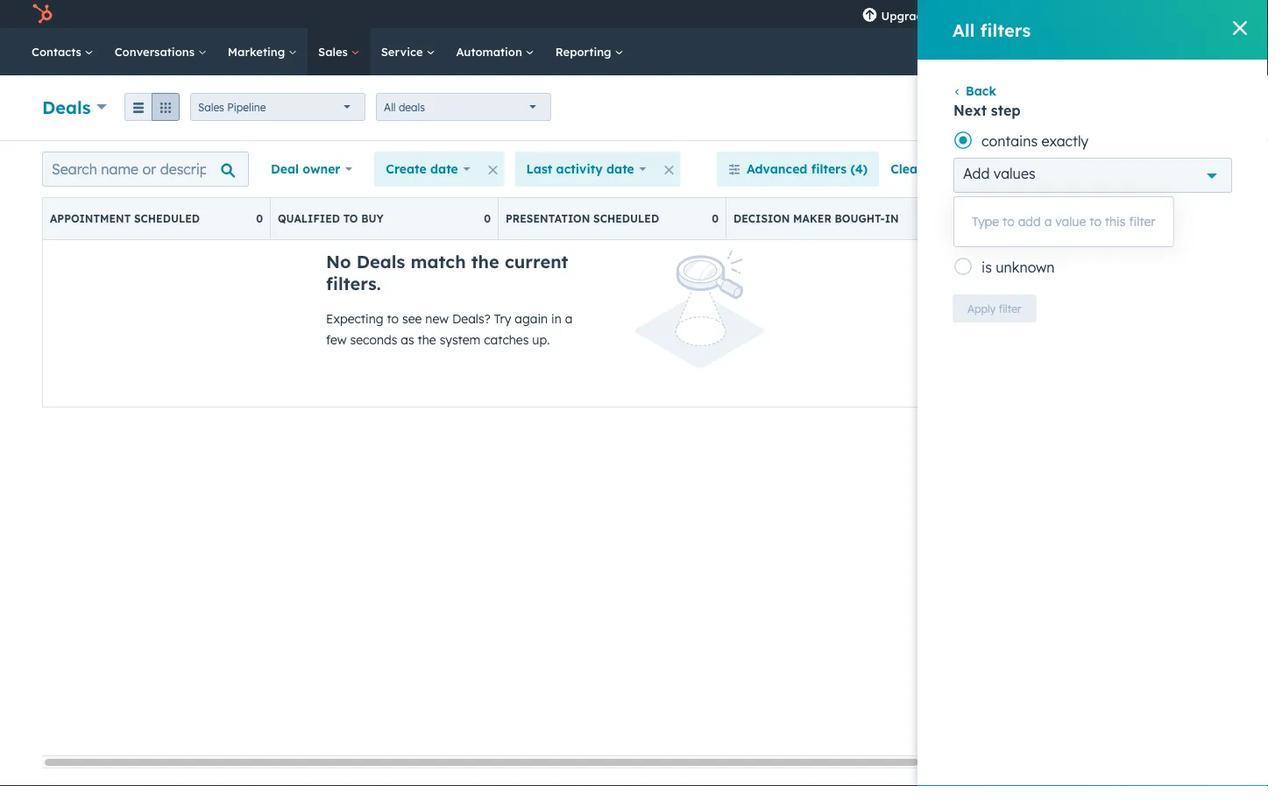 Task type: vqa. For each thing, say whether or not it's contained in the screenshot.
10 per page Popup Button
no



Task type: locate. For each thing, give the bounding box(es) containing it.
0 vertical spatial a
[[1045, 214, 1053, 229]]

clear all
[[891, 161, 943, 177]]

search image
[[1232, 46, 1244, 58]]

decision
[[734, 212, 790, 225]]

1 vertical spatial is
[[982, 259, 992, 276]]

0 left the type at the right top
[[940, 212, 947, 225]]

1 horizontal spatial filters
[[981, 19, 1031, 41]]

no
[[326, 251, 351, 273]]

qualified
[[278, 212, 340, 225]]

0 vertical spatial filters
[[981, 19, 1031, 41]]

all right clear
[[927, 161, 943, 177]]

board actions button
[[954, 152, 1093, 187]]

group inside deals banner
[[125, 93, 180, 121]]

menu
[[850, 0, 1248, 28]]

is down the type at the right top
[[982, 231, 992, 248]]

sales
[[318, 44, 351, 59], [198, 100, 224, 114]]

pipeline
[[227, 100, 266, 114]]

2 vertical spatial all
[[927, 161, 943, 177]]

scheduled
[[134, 212, 200, 225], [594, 212, 659, 225]]

1 horizontal spatial sales
[[318, 44, 351, 59]]

the right match
[[472, 251, 500, 273]]

all left marketplaces image
[[953, 19, 975, 41]]

is down is known
[[982, 259, 992, 276]]

the
[[472, 251, 500, 273], [418, 332, 436, 348]]

Search name or description search field
[[42, 152, 249, 187]]

to up is known
[[1003, 214, 1015, 229]]

filter
[[1130, 214, 1156, 229], [999, 302, 1022, 315]]

(4)
[[851, 161, 868, 177]]

hubspot image
[[32, 4, 53, 25]]

sales inside 'popup button'
[[198, 100, 224, 114]]

maker
[[794, 212, 832, 225]]

is
[[982, 231, 992, 248], [982, 259, 992, 276]]

0 horizontal spatial a
[[565, 311, 573, 327]]

next step
[[954, 102, 1021, 119]]

all inside button
[[927, 161, 943, 177]]

no deals match the current filters.
[[326, 251, 569, 295]]

sales left pipeline
[[198, 100, 224, 114]]

0 for decision maker bought-in
[[940, 212, 947, 225]]

exactly
[[1042, 132, 1089, 150], [1087, 203, 1134, 220]]

0 vertical spatial is
[[982, 231, 992, 248]]

type to add a value to this filter
[[972, 214, 1156, 229]]

contacts
[[32, 44, 85, 59]]

reporting
[[556, 44, 615, 59]]

0
[[256, 212, 263, 225], [484, 212, 491, 225], [712, 212, 719, 225], [940, 212, 947, 225], [1168, 212, 1175, 225]]

notifications image
[[1088, 8, 1104, 24]]

0 left "presentation"
[[484, 212, 491, 225]]

marketplaces button
[[982, 0, 1019, 28]]

filter inside apply filter button
[[999, 302, 1022, 315]]

0 vertical spatial filter
[[1130, 214, 1156, 229]]

1 vertical spatial exactly
[[1087, 203, 1134, 220]]

1 horizontal spatial scheduled
[[594, 212, 659, 225]]

group
[[125, 93, 180, 121]]

match
[[411, 251, 466, 273]]

all deals
[[384, 100, 425, 114]]

1 vertical spatial a
[[565, 311, 573, 327]]

2 0 from the left
[[484, 212, 491, 225]]

save view button
[[1103, 152, 1227, 187]]

0 horizontal spatial sales
[[198, 100, 224, 114]]

deals right no
[[357, 251, 405, 273]]

1 horizontal spatial the
[[472, 251, 500, 273]]

1 vertical spatial the
[[418, 332, 436, 348]]

0 vertical spatial all
[[953, 19, 975, 41]]

filter right apply
[[999, 302, 1022, 315]]

0 left closed
[[1168, 212, 1175, 225]]

2 is from the top
[[982, 259, 992, 276]]

add
[[1019, 214, 1041, 229]]

deals button
[[42, 94, 107, 120]]

presentation
[[506, 212, 590, 225]]

1 scheduled from the left
[[134, 212, 200, 225]]

exactly up the actions
[[1042, 132, 1089, 150]]

to left buy
[[343, 212, 358, 225]]

is unknown
[[982, 259, 1055, 276]]

1 vertical spatial sales
[[198, 100, 224, 114]]

1 0 from the left
[[256, 212, 263, 225]]

doesn't contain exactly
[[982, 203, 1134, 220]]

automation
[[456, 44, 526, 59]]

to
[[343, 212, 358, 225], [1003, 214, 1015, 229], [1090, 214, 1102, 229], [387, 311, 399, 327]]

0 for qualified to buy
[[484, 212, 491, 225]]

in
[[885, 212, 899, 225]]

contacts link
[[21, 28, 104, 75]]

all left deals
[[384, 100, 396, 114]]

Search HubSpot search field
[[1022, 37, 1237, 67]]

marketing link
[[217, 28, 308, 75]]

0 left qualified
[[256, 212, 263, 225]]

all deals button
[[376, 93, 552, 121]]

deal owner
[[271, 161, 341, 177]]

exactly right value
[[1087, 203, 1134, 220]]

marketing
[[228, 44, 289, 59]]

deals inside popup button
[[42, 96, 91, 118]]

3 0 from the left
[[712, 212, 719, 225]]

0 horizontal spatial scheduled
[[134, 212, 200, 225]]

apply filter
[[968, 302, 1022, 315]]

a right in
[[565, 311, 573, 327]]

2 scheduled from the left
[[594, 212, 659, 225]]

is for is known
[[982, 231, 992, 248]]

deals
[[399, 100, 425, 114]]

buy
[[361, 212, 384, 225]]

1 horizontal spatial a
[[1045, 214, 1053, 229]]

bought-
[[835, 212, 885, 225]]

0 vertical spatial deals
[[42, 96, 91, 118]]

create date button
[[375, 152, 482, 187]]

board actions
[[976, 161, 1060, 177]]

clear all button
[[880, 152, 954, 187]]

scheduled down search name or description search field
[[134, 212, 200, 225]]

1 vertical spatial all
[[384, 100, 396, 114]]

notifications button
[[1081, 0, 1111, 28]]

advanced
[[747, 161, 808, 177]]

0 left decision
[[712, 212, 719, 225]]

search button
[[1223, 37, 1253, 67]]

1 horizontal spatial date
[[607, 161, 635, 177]]

1 horizontal spatial deals
[[357, 251, 405, 273]]

back
[[966, 83, 997, 99]]

this
[[1106, 214, 1126, 229]]

owner
[[303, 161, 341, 177]]

menu item
[[943, 0, 947, 28]]

scheduled for appointment scheduled
[[134, 212, 200, 225]]

a right add
[[1045, 214, 1053, 229]]

vhs can fix it! button
[[1114, 0, 1246, 28]]

help image
[[1029, 8, 1045, 24]]

0 horizontal spatial filters
[[812, 161, 847, 177]]

a
[[1045, 214, 1053, 229], [565, 311, 573, 327]]

current
[[505, 251, 569, 273]]

1 vertical spatial filter
[[999, 302, 1022, 315]]

1 vertical spatial deals
[[357, 251, 405, 273]]

filter right this
[[1130, 214, 1156, 229]]

0 vertical spatial sales
[[318, 44, 351, 59]]

view
[[1177, 161, 1205, 177]]

contains
[[982, 132, 1038, 150]]

deals down contacts link
[[42, 96, 91, 118]]

None field
[[964, 157, 977, 192]]

0 horizontal spatial the
[[418, 332, 436, 348]]

0 horizontal spatial deals
[[42, 96, 91, 118]]

doesn't
[[982, 203, 1030, 220]]

is for is unknown
[[982, 259, 992, 276]]

to for expecting to see new deals? try again in a few seconds as the system catches up.
[[387, 311, 399, 327]]

all for all deals
[[384, 100, 396, 114]]

to left see
[[387, 311, 399, 327]]

last
[[527, 161, 553, 177]]

decision maker bought-in
[[734, 212, 899, 225]]

2 horizontal spatial all
[[953, 19, 975, 41]]

clear
[[891, 161, 923, 177]]

a inside the expecting to see new deals? try again in a few seconds as the system catches up.
[[565, 311, 573, 327]]

sales pipeline
[[198, 100, 266, 114]]

4 0 from the left
[[940, 212, 947, 225]]

date right create
[[431, 161, 458, 177]]

0 for contract sent
[[1168, 212, 1175, 225]]

date right activity
[[607, 161, 635, 177]]

closed won
[[1190, 212, 1264, 225]]

hubspot link
[[21, 4, 66, 25]]

1 is from the top
[[982, 231, 992, 248]]

filters
[[981, 19, 1031, 41], [812, 161, 847, 177]]

0 vertical spatial the
[[472, 251, 500, 273]]

advanced filters (4)
[[747, 161, 868, 177]]

0 horizontal spatial filter
[[999, 302, 1022, 315]]

1 vertical spatial filters
[[812, 161, 847, 177]]

deal
[[271, 161, 299, 177]]

close image
[[1234, 21, 1248, 35]]

filters inside button
[[812, 161, 847, 177]]

sales link
[[308, 28, 371, 75]]

0 horizontal spatial all
[[384, 100, 396, 114]]

contain
[[1034, 203, 1083, 220]]

date
[[431, 161, 458, 177], [607, 161, 635, 177]]

1 horizontal spatial filter
[[1130, 214, 1156, 229]]

sales left 'service'
[[318, 44, 351, 59]]

0 horizontal spatial date
[[431, 161, 458, 177]]

help button
[[1022, 0, 1052, 28]]

1 horizontal spatial all
[[927, 161, 943, 177]]

to inside the expecting to see new deals? try again in a few seconds as the system catches up.
[[387, 311, 399, 327]]

scheduled down the last activity date popup button
[[594, 212, 659, 225]]

5 0 from the left
[[1168, 212, 1175, 225]]

all inside popup button
[[384, 100, 396, 114]]

all
[[953, 19, 975, 41], [384, 100, 396, 114], [927, 161, 943, 177]]

the right as
[[418, 332, 436, 348]]

upgrade image
[[862, 8, 878, 24]]

all filters
[[953, 19, 1031, 41]]



Task type: describe. For each thing, give the bounding box(es) containing it.
2 date from the left
[[607, 161, 635, 177]]

conversations link
[[104, 28, 217, 75]]

system
[[440, 332, 481, 348]]

create
[[386, 161, 427, 177]]

apply filter button
[[953, 295, 1037, 323]]

expecting
[[326, 311, 384, 327]]

marketplaces image
[[992, 8, 1008, 24]]

last activity date button
[[515, 152, 658, 187]]

can
[[1170, 7, 1190, 21]]

calling icon button
[[948, 2, 978, 26]]

filters for all
[[981, 19, 1031, 41]]

unknown
[[996, 259, 1055, 276]]

type
[[972, 214, 1000, 229]]

save view
[[1144, 161, 1205, 177]]

new
[[426, 311, 449, 327]]

service
[[381, 44, 427, 59]]

see
[[402, 311, 422, 327]]

0 vertical spatial exactly
[[1042, 132, 1089, 150]]

0 for presentation scheduled
[[712, 212, 719, 225]]

1 date from the left
[[431, 161, 458, 177]]

vhs
[[1144, 7, 1167, 21]]

few
[[326, 332, 347, 348]]

sales pipeline button
[[190, 93, 366, 121]]

board
[[976, 161, 1013, 177]]

0 for appointment scheduled
[[256, 212, 263, 225]]

contract
[[962, 212, 1021, 225]]

expecting to see new deals? try again in a few seconds as the system catches up.
[[326, 311, 573, 348]]

all for all filters
[[953, 19, 975, 41]]

presentation scheduled
[[506, 212, 659, 225]]

save
[[1144, 161, 1173, 177]]

advanced filters (4) button
[[717, 152, 880, 187]]

scheduled for presentation scheduled
[[594, 212, 659, 225]]

next
[[954, 102, 987, 119]]

create date
[[386, 161, 458, 177]]

fix
[[1193, 7, 1207, 21]]

won
[[1236, 212, 1264, 225]]

deals inside "no deals match the current filters."
[[357, 251, 405, 273]]

automation link
[[446, 28, 545, 75]]

activity
[[556, 161, 603, 177]]

upgrade
[[882, 8, 931, 23]]

known
[[996, 231, 1039, 248]]

terry turtle image
[[1125, 6, 1140, 22]]

is known
[[982, 231, 1039, 248]]

actions
[[1017, 161, 1060, 177]]

to for qualified to buy
[[343, 212, 358, 225]]

try
[[494, 311, 512, 327]]

qualified to buy
[[278, 212, 384, 225]]

the inside "no deals match the current filters."
[[472, 251, 500, 273]]

add values
[[964, 165, 1036, 182]]

catches
[[484, 332, 529, 348]]

to left this
[[1090, 214, 1102, 229]]

contains exactly
[[982, 132, 1089, 150]]

filters for advanced
[[812, 161, 847, 177]]

add
[[964, 165, 990, 182]]

deals?
[[452, 311, 491, 327]]

step
[[992, 102, 1021, 119]]

appointment
[[50, 212, 131, 225]]

closed
[[1190, 212, 1233, 225]]

service link
[[371, 28, 446, 75]]

up.
[[533, 332, 550, 348]]

deal owner button
[[260, 152, 364, 187]]

values
[[994, 165, 1036, 182]]

actions button
[[977, 94, 1054, 122]]

deals banner
[[42, 89, 1227, 123]]

calling icon image
[[955, 7, 971, 23]]

conversations
[[115, 44, 198, 59]]

seconds
[[350, 332, 398, 348]]

to for type to add a value to this filter
[[1003, 214, 1015, 229]]

it!
[[1210, 7, 1220, 21]]

as
[[401, 332, 414, 348]]

the inside the expecting to see new deals? try again in a few seconds as the system catches up.
[[418, 332, 436, 348]]

back button
[[953, 83, 997, 99]]

appointment scheduled
[[50, 212, 200, 225]]

settings image
[[1058, 7, 1074, 23]]

menu containing vhs can fix it!
[[850, 0, 1248, 28]]

contract sent
[[962, 212, 1053, 225]]

last activity date
[[527, 161, 635, 177]]

sent
[[1024, 212, 1053, 225]]

sales for sales
[[318, 44, 351, 59]]

actions
[[992, 101, 1028, 114]]

sales for sales pipeline
[[198, 100, 224, 114]]

filters.
[[326, 273, 381, 295]]

settings link
[[1055, 5, 1077, 23]]

value
[[1056, 214, 1087, 229]]



